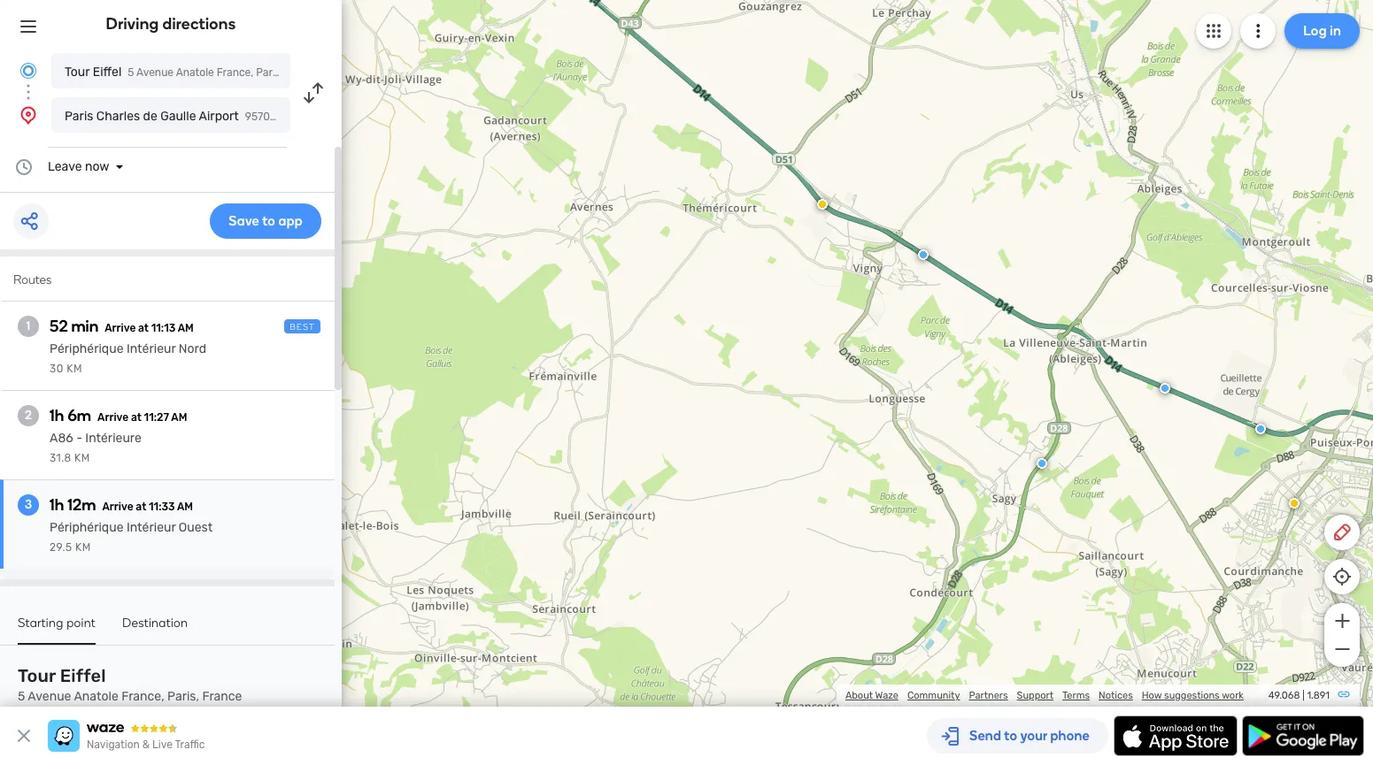 Task type: describe. For each thing, give the bounding box(es) containing it.
link image
[[1337, 688, 1351, 702]]

destination
[[122, 616, 188, 631]]

community link
[[908, 691, 960, 702]]

paris charles de gaulle airport button
[[51, 97, 290, 133]]

12m
[[67, 496, 96, 515]]

6m
[[67, 406, 91, 426]]

driving directions
[[106, 14, 236, 34]]

notices
[[1099, 691, 1133, 702]]

périphérique intérieur ouest 29.5 km
[[50, 521, 213, 554]]

arrive for 1h 12m
[[102, 501, 133, 514]]

1h 6m arrive at 11:27 am
[[50, 406, 187, 426]]

0 horizontal spatial france,
[[121, 690, 164, 705]]

clock image
[[13, 157, 35, 178]]

location image
[[18, 104, 39, 126]]

1
[[26, 319, 30, 334]]

min
[[71, 317, 98, 336]]

best
[[290, 322, 315, 333]]

km for min
[[67, 363, 82, 375]]

leave
[[48, 159, 82, 174]]

community
[[908, 691, 960, 702]]

terms
[[1063, 691, 1090, 702]]

intérieur for 52 min
[[127, 342, 176, 357]]

support link
[[1017, 691, 1054, 702]]

partners link
[[969, 691, 1008, 702]]

at for 6m
[[131, 412, 142, 424]]

waze
[[875, 691, 899, 702]]

1 vertical spatial paris,
[[167, 690, 199, 705]]

de
[[143, 109, 157, 124]]

about waze community partners support terms notices how suggestions work
[[846, 691, 1244, 702]]

police image
[[1160, 383, 1171, 394]]

1 horizontal spatial police image
[[1037, 459, 1048, 469]]

49.068
[[1269, 691, 1300, 702]]

charles
[[96, 109, 140, 124]]

11:13
[[151, 322, 176, 335]]

a86 - intérieure 31.8 km
[[50, 431, 142, 465]]

0 horizontal spatial hazard image
[[817, 199, 828, 210]]

2 horizontal spatial police image
[[1256, 424, 1266, 435]]

support
[[1017, 691, 1054, 702]]

1 vertical spatial tour eiffel 5 avenue anatole france, paris, france
[[18, 666, 242, 705]]

1 vertical spatial 5
[[18, 690, 25, 705]]

starting point button
[[18, 616, 96, 646]]

live
[[152, 739, 173, 752]]

terms link
[[1063, 691, 1090, 702]]

routes
[[13, 273, 52, 288]]

x image
[[13, 726, 35, 747]]

how suggestions work link
[[1142, 691, 1244, 702]]

starting point
[[18, 616, 96, 631]]

intérieur for 1h 12m
[[127, 521, 176, 536]]

about
[[846, 691, 873, 702]]

gaulle
[[160, 109, 196, 124]]

1h for 1h 12m
[[50, 496, 64, 515]]

0 horizontal spatial france
[[202, 690, 242, 705]]

work
[[1222, 691, 1244, 702]]

0 vertical spatial france,
[[217, 66, 254, 79]]

52
[[50, 317, 68, 336]]

31.8
[[50, 452, 71, 465]]

ouest
[[179, 521, 213, 536]]

a86
[[50, 431, 73, 446]]

pencil image
[[1332, 522, 1353, 544]]

partners
[[969, 691, 1008, 702]]

point
[[67, 616, 96, 631]]

49.068 | 1.891
[[1269, 691, 1330, 702]]

0 vertical spatial avenue
[[136, 66, 174, 79]]



Task type: locate. For each thing, give the bounding box(es) containing it.
intérieur inside périphérique intérieur ouest 29.5 km
[[127, 521, 176, 536]]

périphérique inside périphérique intérieur ouest 29.5 km
[[50, 521, 124, 536]]

0 horizontal spatial paris,
[[167, 690, 199, 705]]

11:33
[[149, 501, 175, 514]]

eiffel
[[93, 65, 122, 80], [60, 666, 106, 687]]

am right 11:33
[[177, 501, 193, 514]]

0 vertical spatial paris,
[[256, 66, 283, 79]]

hazard image
[[817, 199, 828, 210], [1289, 499, 1300, 509]]

france, up airport
[[217, 66, 254, 79]]

1h 12m arrive at 11:33 am
[[50, 496, 193, 515]]

arrive up périphérique intérieur ouest 29.5 km
[[102, 501, 133, 514]]

0 vertical spatial eiffel
[[93, 65, 122, 80]]

0 horizontal spatial 5
[[18, 690, 25, 705]]

tour up paris
[[65, 65, 90, 80]]

am inside '1h 6m arrive at 11:27 am'
[[171, 412, 187, 424]]

intérieur down 11:33
[[127, 521, 176, 536]]

am
[[178, 322, 194, 335], [171, 412, 187, 424], [177, 501, 193, 514]]

eiffel down starting point button
[[60, 666, 106, 687]]

périphérique for min
[[50, 342, 124, 357]]

2 périphérique from the top
[[50, 521, 124, 536]]

2 intérieur from the top
[[127, 521, 176, 536]]

2 vertical spatial arrive
[[102, 501, 133, 514]]

anatole
[[176, 66, 214, 79], [74, 690, 118, 705]]

3
[[25, 498, 32, 513]]

1 horizontal spatial france
[[286, 66, 320, 79]]

zoom out image
[[1331, 639, 1353, 661]]

1.891
[[1307, 691, 1330, 702]]

km right 30
[[67, 363, 82, 375]]

1 vertical spatial anatole
[[74, 690, 118, 705]]

km down the -
[[74, 452, 90, 465]]

1 vertical spatial arrive
[[97, 412, 129, 424]]

current location image
[[18, 60, 39, 81]]

paris,
[[256, 66, 283, 79], [167, 690, 199, 705]]

km inside a86 - intérieure 31.8 km
[[74, 452, 90, 465]]

am for 6m
[[171, 412, 187, 424]]

intérieur down 11:13 at the top left of the page
[[127, 342, 176, 357]]

29.5
[[50, 542, 72, 554]]

now
[[85, 159, 109, 174]]

france,
[[217, 66, 254, 79], [121, 690, 164, 705]]

at for min
[[138, 322, 149, 335]]

intérieur inside périphérique intérieur nord 30 km
[[127, 342, 176, 357]]

0 vertical spatial 1h
[[50, 406, 64, 426]]

périphérique for 12m
[[50, 521, 124, 536]]

2 vertical spatial km
[[75, 542, 91, 554]]

5 up x icon
[[18, 690, 25, 705]]

tour inside the tour eiffel 5 avenue anatole france, paris, france
[[18, 666, 56, 687]]

am right 11:27 on the bottom of page
[[171, 412, 187, 424]]

at left 11:33
[[136, 501, 146, 514]]

1 horizontal spatial paris,
[[256, 66, 283, 79]]

11:27
[[144, 412, 169, 424]]

1 horizontal spatial anatole
[[176, 66, 214, 79]]

0 vertical spatial france
[[286, 66, 320, 79]]

at inside 52 min arrive at 11:13 am
[[138, 322, 149, 335]]

1 vertical spatial am
[[171, 412, 187, 424]]

intérieur
[[127, 342, 176, 357], [127, 521, 176, 536]]

périphérique down 12m at the bottom of page
[[50, 521, 124, 536]]

avenue up x icon
[[28, 690, 71, 705]]

1 vertical spatial france
[[202, 690, 242, 705]]

tour down starting point button
[[18, 666, 56, 687]]

1 vertical spatial périphérique
[[50, 521, 124, 536]]

0 vertical spatial km
[[67, 363, 82, 375]]

at inside '1h 6m arrive at 11:27 am'
[[131, 412, 142, 424]]

zoom in image
[[1331, 611, 1353, 632]]

1 vertical spatial eiffel
[[60, 666, 106, 687]]

1 vertical spatial police image
[[1256, 424, 1266, 435]]

1 horizontal spatial avenue
[[136, 66, 174, 79]]

at left 11:27 on the bottom of page
[[131, 412, 142, 424]]

am up nord
[[178, 322, 194, 335]]

km inside périphérique intérieur nord 30 km
[[67, 363, 82, 375]]

nord
[[179, 342, 206, 357]]

5
[[128, 66, 134, 79], [18, 690, 25, 705]]

at for 12m
[[136, 501, 146, 514]]

leave now
[[48, 159, 109, 174]]

am inside 52 min arrive at 11:13 am
[[178, 322, 194, 335]]

arrive up intérieure
[[97, 412, 129, 424]]

paris charles de gaulle airport
[[65, 109, 239, 124]]

km right 29.5
[[75, 542, 91, 554]]

arrive
[[105, 322, 136, 335], [97, 412, 129, 424], [102, 501, 133, 514]]

2
[[25, 408, 32, 423]]

-
[[76, 431, 82, 446]]

driving
[[106, 14, 159, 34]]

1 vertical spatial km
[[74, 452, 90, 465]]

paris
[[65, 109, 93, 124]]

périphérique down min
[[50, 342, 124, 357]]

30
[[50, 363, 64, 375]]

notices link
[[1099, 691, 1133, 702]]

navigation
[[87, 739, 140, 752]]

0 vertical spatial intérieur
[[127, 342, 176, 357]]

52 min arrive at 11:13 am
[[50, 317, 194, 336]]

how
[[1142, 691, 1162, 702]]

airport
[[199, 109, 239, 124]]

am for min
[[178, 322, 194, 335]]

avenue up paris charles de gaulle airport at the top of the page
[[136, 66, 174, 79]]

0 vertical spatial at
[[138, 322, 149, 335]]

1h left the 6m
[[50, 406, 64, 426]]

km
[[67, 363, 82, 375], [74, 452, 90, 465], [75, 542, 91, 554]]

at
[[138, 322, 149, 335], [131, 412, 142, 424], [136, 501, 146, 514]]

directions
[[162, 14, 236, 34]]

arrive inside '1h 6m arrive at 11:27 am'
[[97, 412, 129, 424]]

0 vertical spatial périphérique
[[50, 342, 124, 357]]

1 vertical spatial intérieur
[[127, 521, 176, 536]]

2 1h from the top
[[50, 496, 64, 515]]

1 1h from the top
[[50, 406, 64, 426]]

1 horizontal spatial 5
[[128, 66, 134, 79]]

5 up charles
[[128, 66, 134, 79]]

1h for 1h 6m
[[50, 406, 64, 426]]

arrive for 52 min
[[105, 322, 136, 335]]

traffic
[[175, 739, 205, 752]]

avenue
[[136, 66, 174, 79], [28, 690, 71, 705]]

2 vertical spatial at
[[136, 501, 146, 514]]

0 vertical spatial am
[[178, 322, 194, 335]]

tour eiffel 5 avenue anatole france, paris, france up gaulle
[[65, 65, 320, 80]]

km for 12m
[[75, 542, 91, 554]]

km for 6m
[[74, 452, 90, 465]]

2 vertical spatial police image
[[1037, 459, 1048, 469]]

1 vertical spatial avenue
[[28, 690, 71, 705]]

1 intérieur from the top
[[127, 342, 176, 357]]

&
[[142, 739, 150, 752]]

at inside 1h 12m arrive at 11:33 am
[[136, 501, 146, 514]]

anatole up gaulle
[[176, 66, 214, 79]]

1 vertical spatial at
[[131, 412, 142, 424]]

destination button
[[122, 616, 188, 644]]

suggestions
[[1164, 691, 1220, 702]]

tour eiffel 5 avenue anatole france, paris, france down destination 'button'
[[18, 666, 242, 705]]

arrive for 1h 6m
[[97, 412, 129, 424]]

périphérique
[[50, 342, 124, 357], [50, 521, 124, 536]]

0 vertical spatial tour
[[65, 65, 90, 80]]

tour eiffel 5 avenue anatole france, paris, france
[[65, 65, 320, 80], [18, 666, 242, 705]]

1h left 12m at the bottom of page
[[50, 496, 64, 515]]

périphérique intérieur nord 30 km
[[50, 342, 206, 375]]

am inside 1h 12m arrive at 11:33 am
[[177, 501, 193, 514]]

1 vertical spatial france,
[[121, 690, 164, 705]]

0 vertical spatial police image
[[918, 250, 929, 260]]

police image
[[918, 250, 929, 260], [1256, 424, 1266, 435], [1037, 459, 1048, 469]]

1 horizontal spatial hazard image
[[1289, 499, 1300, 509]]

0 vertical spatial arrive
[[105, 322, 136, 335]]

intérieure
[[85, 431, 142, 446]]

anatole up navigation
[[74, 690, 118, 705]]

périphérique inside périphérique intérieur nord 30 km
[[50, 342, 124, 357]]

france
[[286, 66, 320, 79], [202, 690, 242, 705]]

1 périphérique from the top
[[50, 342, 124, 357]]

0 horizontal spatial anatole
[[74, 690, 118, 705]]

1 vertical spatial 1h
[[50, 496, 64, 515]]

2 vertical spatial am
[[177, 501, 193, 514]]

eiffel up charles
[[93, 65, 122, 80]]

starting
[[18, 616, 63, 631]]

0 horizontal spatial tour
[[18, 666, 56, 687]]

arrive inside 52 min arrive at 11:13 am
[[105, 322, 136, 335]]

0 vertical spatial anatole
[[176, 66, 214, 79]]

1 horizontal spatial france,
[[217, 66, 254, 79]]

1h
[[50, 406, 64, 426], [50, 496, 64, 515]]

navigation & live traffic
[[87, 739, 205, 752]]

|
[[1303, 691, 1305, 702]]

1 vertical spatial tour
[[18, 666, 56, 687]]

0 horizontal spatial police image
[[918, 250, 929, 260]]

1 vertical spatial hazard image
[[1289, 499, 1300, 509]]

km inside périphérique intérieur ouest 29.5 km
[[75, 542, 91, 554]]

0 vertical spatial hazard image
[[817, 199, 828, 210]]

am for 12m
[[177, 501, 193, 514]]

about waze link
[[846, 691, 899, 702]]

france, up navigation & live traffic
[[121, 690, 164, 705]]

0 vertical spatial tour eiffel 5 avenue anatole france, paris, france
[[65, 65, 320, 80]]

1 horizontal spatial tour
[[65, 65, 90, 80]]

arrive up périphérique intérieur nord 30 km
[[105, 322, 136, 335]]

0 vertical spatial 5
[[128, 66, 134, 79]]

at left 11:13 at the top left of the page
[[138, 322, 149, 335]]

arrive inside 1h 12m arrive at 11:33 am
[[102, 501, 133, 514]]

tour
[[65, 65, 90, 80], [18, 666, 56, 687]]

0 horizontal spatial avenue
[[28, 690, 71, 705]]



Task type: vqa. For each thing, say whether or not it's contained in the screenshot.
About
yes



